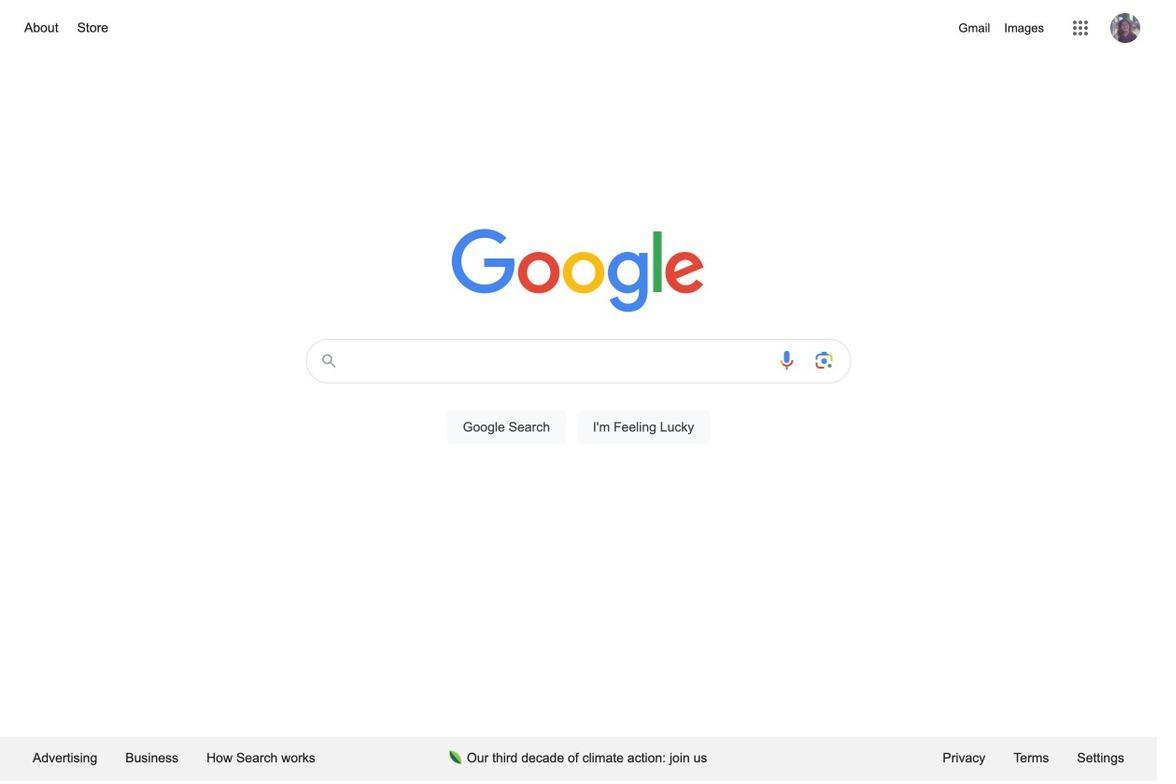 Task type: locate. For each thing, give the bounding box(es) containing it.
None search field
[[19, 333, 1139, 466]]

search by voice image
[[776, 349, 798, 372]]

google image
[[452, 229, 706, 315]]



Task type: vqa. For each thing, say whether or not it's contained in the screenshot.
Search By Voice icon
yes



Task type: describe. For each thing, give the bounding box(es) containing it.
search by image image
[[813, 349, 836, 372]]



